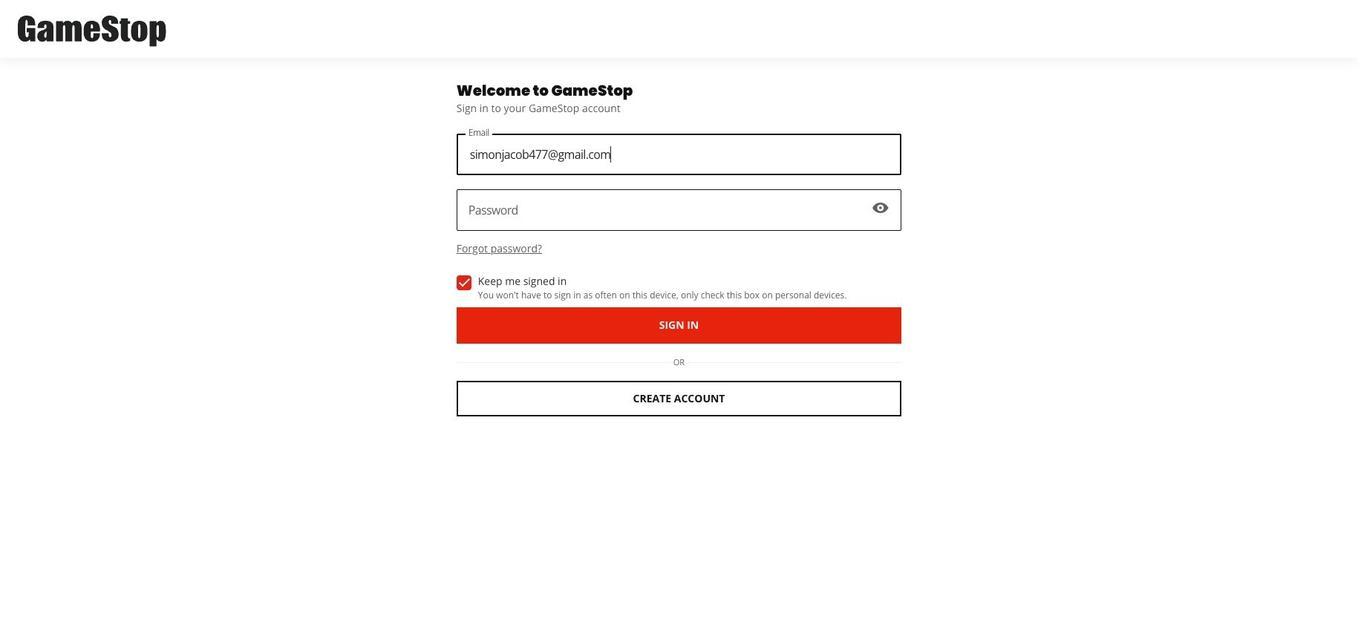Task type: locate. For each thing, give the bounding box(es) containing it.
gamestop image
[[18, 13, 166, 49]]

None password field
[[457, 189, 902, 231]]

None email field
[[457, 133, 902, 175]]



Task type: vqa. For each thing, say whether or not it's contained in the screenshot.
GameStop image
yes



